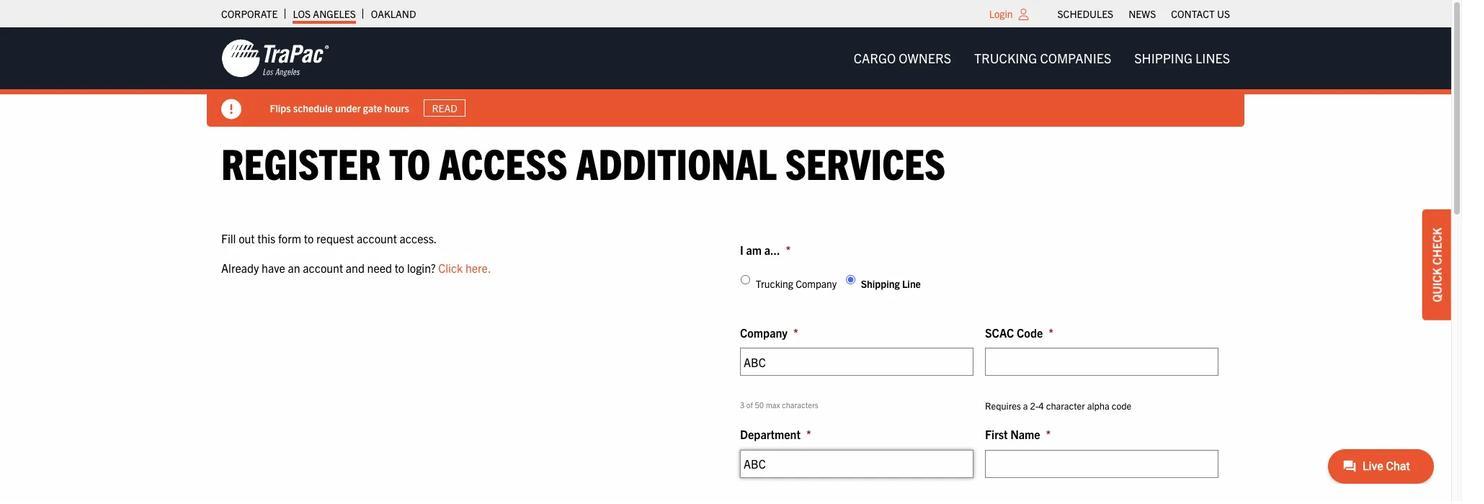 Task type: describe. For each thing, give the bounding box(es) containing it.
name
[[1011, 428, 1041, 442]]

have
[[262, 261, 285, 276]]

lines
[[1196, 50, 1231, 66]]

cargo
[[854, 50, 896, 66]]

shipping line
[[861, 278, 921, 291]]

i
[[740, 243, 744, 257]]

news
[[1129, 7, 1157, 20]]

quick check
[[1431, 228, 1445, 303]]

flips
[[270, 101, 291, 114]]

gate
[[364, 101, 383, 114]]

contact us
[[1172, 7, 1231, 20]]

fill out this form to request account access.
[[221, 231, 437, 246]]

a
[[1024, 400, 1029, 413]]

department *
[[740, 428, 812, 442]]

1 vertical spatial account
[[303, 261, 343, 276]]

line
[[903, 278, 921, 291]]

a...
[[765, 243, 780, 257]]

characters
[[782, 400, 819, 411]]

50
[[755, 400, 764, 411]]

* down trucking company
[[794, 326, 799, 340]]

0 vertical spatial company
[[796, 278, 837, 291]]

company *
[[740, 326, 799, 340]]

cargo owners link
[[843, 44, 963, 73]]

of
[[747, 400, 753, 411]]

3 of 50 max characters
[[740, 400, 819, 411]]

light image
[[1019, 9, 1029, 20]]

los angeles image
[[221, 38, 330, 79]]

code
[[1112, 400, 1132, 413]]

quick
[[1431, 268, 1445, 303]]

character
[[1047, 400, 1086, 413]]

2-
[[1031, 400, 1039, 413]]

corporate
[[221, 7, 278, 20]]

login link
[[990, 7, 1013, 20]]

max
[[766, 400, 781, 411]]

us
[[1218, 7, 1231, 20]]

schedules
[[1058, 7, 1114, 20]]

Trucking Company radio
[[741, 276, 751, 285]]

under
[[336, 101, 361, 114]]

first name *
[[986, 428, 1051, 442]]

out
[[239, 231, 255, 246]]

form
[[278, 231, 301, 246]]

shipping for shipping line
[[861, 278, 900, 291]]

here.
[[466, 261, 491, 276]]

trucking companies link
[[963, 44, 1124, 73]]

2 vertical spatial to
[[395, 261, 405, 276]]

am
[[747, 243, 762, 257]]

check
[[1431, 228, 1445, 265]]

code
[[1017, 326, 1044, 340]]

request
[[317, 231, 354, 246]]

corporate link
[[221, 4, 278, 24]]

oakland
[[371, 7, 416, 20]]

already
[[221, 261, 259, 276]]

trucking companies
[[975, 50, 1112, 66]]

menu bar containing schedules
[[1051, 4, 1238, 24]]

trucking for trucking companies
[[975, 50, 1038, 66]]



Task type: vqa. For each thing, say whether or not it's contained in the screenshot.
the Owners
yes



Task type: locate. For each thing, give the bounding box(es) containing it.
fill
[[221, 231, 236, 246]]

los angeles link
[[293, 4, 356, 24]]

1 vertical spatial menu bar
[[843, 44, 1242, 73]]

0 horizontal spatial trucking
[[756, 278, 794, 291]]

None text field
[[986, 349, 1219, 377], [986, 450, 1219, 479], [986, 349, 1219, 377], [986, 450, 1219, 479]]

to right need
[[395, 261, 405, 276]]

shipping inside register to access additional services 'main content'
[[861, 278, 900, 291]]

trucking down login 'link'
[[975, 50, 1038, 66]]

trucking inside register to access additional services 'main content'
[[756, 278, 794, 291]]

access.
[[400, 231, 437, 246]]

1 horizontal spatial account
[[357, 231, 397, 246]]

company left shipping line option
[[796, 278, 837, 291]]

1 vertical spatial trucking
[[756, 278, 794, 291]]

* right the a... at the right of the page
[[786, 243, 791, 257]]

None text field
[[740, 349, 974, 377], [740, 450, 974, 479], [740, 349, 974, 377], [740, 450, 974, 479]]

0 vertical spatial trucking
[[975, 50, 1038, 66]]

0 vertical spatial to
[[389, 136, 431, 189]]

click here. link
[[439, 261, 491, 276]]

1 vertical spatial company
[[740, 326, 788, 340]]

to
[[389, 136, 431, 189], [304, 231, 314, 246], [395, 261, 405, 276]]

account right an
[[303, 261, 343, 276]]

0 vertical spatial shipping
[[1135, 50, 1193, 66]]

0 vertical spatial menu bar
[[1051, 4, 1238, 24]]

trucking
[[975, 50, 1038, 66], [756, 278, 794, 291]]

1 horizontal spatial trucking
[[975, 50, 1038, 66]]

register to access additional services main content
[[207, 136, 1245, 502]]

0 horizontal spatial account
[[303, 261, 343, 276]]

register to access additional services
[[221, 136, 946, 189]]

read
[[433, 102, 458, 115]]

contact us link
[[1172, 4, 1231, 24]]

login?
[[407, 261, 436, 276]]

menu bar inside banner
[[843, 44, 1242, 73]]

menu bar containing cargo owners
[[843, 44, 1242, 73]]

angeles
[[313, 7, 356, 20]]

trucking right trucking company radio
[[756, 278, 794, 291]]

flips schedule under gate hours
[[270, 101, 410, 114]]

shipping right shipping line option
[[861, 278, 900, 291]]

scac code *
[[986, 326, 1054, 340]]

3
[[740, 400, 745, 411]]

0 horizontal spatial shipping
[[861, 278, 900, 291]]

1 vertical spatial shipping
[[861, 278, 900, 291]]

los angeles
[[293, 7, 356, 20]]

read link
[[424, 99, 466, 117]]

shipping lines link
[[1124, 44, 1242, 73]]

an
[[288, 261, 300, 276]]

schedule
[[294, 101, 333, 114]]

company
[[796, 278, 837, 291], [740, 326, 788, 340]]

* right code
[[1049, 326, 1054, 340]]

requires
[[986, 400, 1022, 413]]

oakland link
[[371, 4, 416, 24]]

4
[[1039, 400, 1045, 413]]

shipping for shipping lines
[[1135, 50, 1193, 66]]

company down trucking company radio
[[740, 326, 788, 340]]

shipping down news link on the top right of the page
[[1135, 50, 1193, 66]]

services
[[786, 136, 946, 189]]

banner
[[0, 27, 1463, 127]]

schedules link
[[1058, 4, 1114, 24]]

requires a 2-4 character alpha code
[[986, 400, 1132, 413]]

contact
[[1172, 7, 1215, 20]]

Shipping Line radio
[[846, 276, 856, 285]]

shipping lines
[[1135, 50, 1231, 66]]

quick check link
[[1423, 210, 1452, 321]]

department
[[740, 428, 801, 442]]

los
[[293, 7, 311, 20]]

account up need
[[357, 231, 397, 246]]

click
[[439, 261, 463, 276]]

0 horizontal spatial company
[[740, 326, 788, 340]]

i am a... *
[[740, 243, 791, 257]]

0 vertical spatial account
[[357, 231, 397, 246]]

1 horizontal spatial company
[[796, 278, 837, 291]]

menu bar
[[1051, 4, 1238, 24], [843, 44, 1242, 73]]

alpha
[[1088, 400, 1110, 413]]

trucking for trucking company
[[756, 278, 794, 291]]

already have an account and need to login? click here.
[[221, 261, 491, 276]]

news link
[[1129, 4, 1157, 24]]

trucking company
[[756, 278, 837, 291]]

companies
[[1041, 50, 1112, 66]]

1 horizontal spatial shipping
[[1135, 50, 1193, 66]]

cargo owners
[[854, 50, 952, 66]]

register
[[221, 136, 381, 189]]

need
[[367, 261, 392, 276]]

*
[[786, 243, 791, 257], [794, 326, 799, 340], [1049, 326, 1054, 340], [807, 428, 812, 442], [1047, 428, 1051, 442]]

solid image
[[221, 100, 242, 120]]

login
[[990, 7, 1013, 20]]

first
[[986, 428, 1008, 442]]

to down 'hours'
[[389, 136, 431, 189]]

and
[[346, 261, 365, 276]]

scac
[[986, 326, 1015, 340]]

hours
[[385, 101, 410, 114]]

account
[[357, 231, 397, 246], [303, 261, 343, 276]]

additional
[[576, 136, 777, 189]]

* down characters
[[807, 428, 812, 442]]

1 vertical spatial to
[[304, 231, 314, 246]]

shipping
[[1135, 50, 1193, 66], [861, 278, 900, 291]]

access
[[439, 136, 568, 189]]

banner containing cargo owners
[[0, 27, 1463, 127]]

owners
[[899, 50, 952, 66]]

to right form
[[304, 231, 314, 246]]

* right name
[[1047, 428, 1051, 442]]

this
[[258, 231, 276, 246]]



